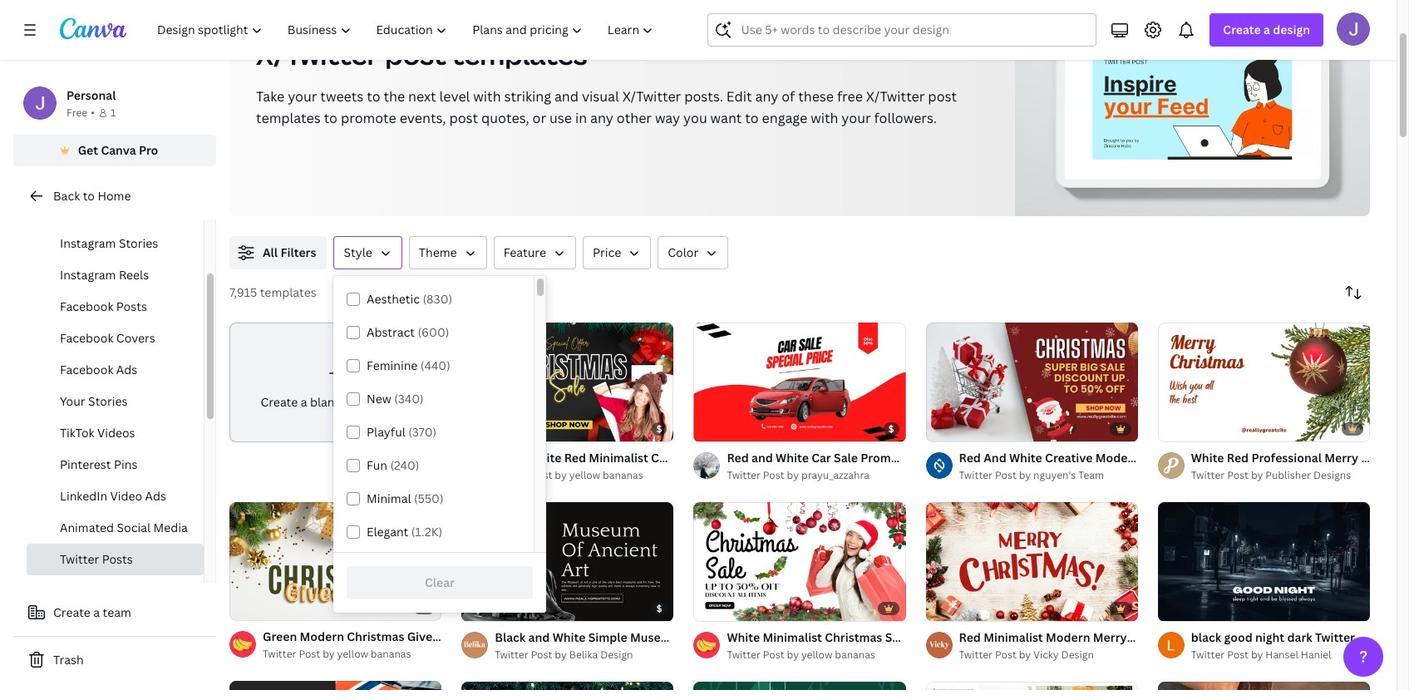 Task type: describe. For each thing, give the bounding box(es) containing it.
black for black and white simple museum of art twitter post
[[495, 629, 526, 645]]

linkedin
[[60, 488, 107, 504]]

and inside take your tweets to the next level with striking and visual x/twitter posts. edit any of these free x/twitter post templates to promote events, post quotes, or use in any other way you want to engage with your followers.
[[554, 87, 579, 106]]

red inside "red minimalist modern merry christmas twitter post twitter post by vicky design"
[[959, 629, 981, 645]]

feature
[[504, 244, 546, 260]]

instagram stories
[[60, 235, 158, 251]]

$ for museum
[[657, 602, 662, 614]]

other
[[617, 109, 652, 127]]

black white red minimalist christmas sale twitter post link
[[495, 449, 806, 467]]

black
[[1191, 629, 1221, 645]]

your
[[60, 393, 85, 409]]

twitter post by belika design link
[[495, 647, 674, 663]]

you
[[683, 109, 707, 127]]

by inside white minimalist christmas sale twitter post twitter post by yellow bananas
[[787, 648, 799, 662]]

1 vertical spatial any
[[590, 109, 613, 127]]

(340)
[[394, 391, 424, 407]]

simple
[[588, 629, 627, 645]]

home
[[98, 188, 131, 204]]

or
[[533, 109, 546, 127]]

tweets
[[320, 87, 364, 106]]

striking
[[504, 87, 551, 106]]

twitter post by yellow bananas link for modern
[[263, 646, 442, 663]]

fun (240)
[[367, 457, 419, 473]]

(600)
[[418, 324, 449, 340]]

aesthetic
[[367, 291, 420, 307]]

black good night dark twitter post image
[[1158, 502, 1370, 621]]

7,915
[[229, 284, 257, 300]]

video
[[110, 488, 142, 504]]

1 vertical spatial post
[[928, 87, 957, 106]]

create for create a design
[[1223, 22, 1261, 37]]

orange for men masculine cars driving twitter post image
[[229, 681, 442, 690]]

create a blank twitter post
[[261, 394, 411, 410]]

instagram reels
[[60, 267, 149, 283]]

red inside red and white car sale promo twitter post twitter post by prayu_azzahra
[[727, 450, 749, 466]]

animated
[[60, 520, 114, 535]]

create a design
[[1223, 22, 1310, 37]]

get
[[78, 142, 98, 158]]

twitter post by nguyen's team link
[[959, 467, 1138, 484]]

green modern christmas giveaway twitter post link
[[263, 628, 532, 646]]

(240)
[[390, 457, 419, 473]]

sale inside "black white red minimalist christmas sale twitter post twitter post by yellow bananas"
[[711, 450, 735, 466]]

new (340)
[[367, 391, 424, 407]]

animated social media link
[[27, 512, 204, 544]]

green modern christmas giveaway twitter post twitter post by yellow bananas
[[263, 629, 532, 661]]

instagram posts
[[60, 204, 150, 219]]

haniel
[[1301, 648, 1332, 662]]

nguyen's
[[1034, 468, 1076, 482]]

instagram for instagram stories
[[60, 235, 116, 251]]

create a team
[[53, 604, 131, 620]]

elegant (1.2k)
[[367, 524, 442, 540]]

(440)
[[421, 358, 450, 373]]

posts for twitter posts
[[102, 551, 133, 567]]

instagram posts link
[[27, 196, 204, 228]]

$ for sale
[[889, 422, 894, 435]]

0 horizontal spatial your
[[288, 87, 317, 106]]

by inside "black white red minimalist christmas sale twitter post twitter post by yellow bananas"
[[555, 468, 567, 482]]

all filters button
[[229, 236, 327, 269]]

facebook covers
[[60, 330, 155, 346]]

christmas inside "black white red minimalist christmas sale twitter post twitter post by yellow bananas"
[[651, 450, 709, 466]]

take
[[256, 87, 285, 106]]

instagram for instagram reels
[[60, 267, 116, 283]]

belika
[[569, 648, 598, 662]]

top level navigation element
[[146, 13, 668, 47]]

aesthetic (830)
[[367, 291, 452, 307]]

sale inside white minimalist christmas sale twitter post twitter post by yellow bananas
[[885, 629, 909, 645]]

twitter post by yellow bananas link for minimalist
[[727, 647, 906, 663]]

1 horizontal spatial your
[[842, 109, 871, 127]]

abstract (600)
[[367, 324, 449, 340]]

of inside black and white simple museum of art twitter post twitter post by belika design
[[681, 629, 693, 645]]

to right back
[[83, 188, 95, 204]]

red and white car sale promo twitter post image
[[694, 322, 906, 442]]

post inside white red professional merry christma twitter post by publisher designs
[[1227, 468, 1249, 482]]

twitter post by hansel haniel link
[[1191, 647, 1370, 663]]

pinterest
[[60, 456, 111, 472]]

bananas for green modern christmas giveaway twitter post
[[371, 647, 411, 661]]

linkedin video ads
[[60, 488, 166, 504]]

(830)
[[423, 291, 452, 307]]

0 vertical spatial templates
[[452, 37, 587, 72]]

black and white simple museum of art twitter post link
[[495, 628, 784, 647]]

free •
[[67, 106, 95, 120]]

posts.
[[684, 87, 723, 106]]

white minimalist christmas sale twitter post twitter post by yellow bananas
[[727, 629, 980, 662]]

get canva pro button
[[13, 135, 216, 166]]

back to home
[[53, 188, 131, 204]]

trash
[[53, 652, 84, 668]]

green illustrative merry christmas twitter post image
[[694, 681, 906, 690]]

create a blank twitter post element
[[229, 323, 442, 442]]

2 vertical spatial post
[[449, 109, 478, 127]]

create a blank twitter post link
[[229, 323, 442, 442]]

instagram for instagram posts
[[60, 204, 116, 219]]

price
[[593, 244, 621, 260]]

facebook for facebook covers
[[60, 330, 113, 346]]

good
[[1224, 629, 1253, 645]]

white red professional merry christma link
[[1191, 449, 1409, 467]]

2 vertical spatial templates
[[260, 284, 317, 300]]

twitter post by publisher designs link
[[1191, 467, 1370, 484]]

promo
[[861, 450, 898, 466]]

quotes,
[[481, 109, 529, 127]]

0 vertical spatial post
[[385, 37, 447, 72]]

white red professional merry christma twitter post by publisher designs
[[1191, 450, 1409, 482]]

create a design button
[[1210, 13, 1324, 47]]

facebook ads link
[[27, 354, 204, 386]]

black white red minimalist christmas sale twitter post twitter post by yellow bananas
[[495, 450, 806, 482]]

covers
[[116, 330, 155, 346]]

christmas inside "red minimalist modern merry christmas twitter post twitter post by vicky design"
[[1130, 629, 1187, 645]]

black and brown leather fashion accessories for men twitter post image
[[1158, 681, 1370, 690]]

facebook for facebook ads
[[60, 362, 113, 377]]

new
[[367, 391, 391, 407]]

twitter post by nguyen's team
[[959, 468, 1104, 482]]

pinterest pins
[[60, 456, 138, 472]]

by inside red and white car sale promo twitter post twitter post by prayu_azzahra
[[787, 468, 799, 482]]

yellow for white minimalist christmas sale twitter post
[[801, 648, 833, 662]]

followers.
[[874, 109, 937, 127]]

by inside white red professional merry christma twitter post by publisher designs
[[1251, 468, 1263, 482]]

of inside take your tweets to the next level with striking and visual x/twitter posts. edit any of these free x/twitter post templates to promote events, post quotes, or use in any other way you want to engage with your followers.
[[782, 87, 795, 106]]

by inside "red minimalist modern merry christmas twitter post twitter post by vicky design"
[[1019, 648, 1031, 662]]

feature button
[[494, 236, 576, 269]]

style
[[344, 244, 372, 260]]

design inside black and white simple museum of art twitter post twitter post by belika design
[[600, 648, 633, 662]]

twitter post by yellow bananas link for white
[[495, 467, 674, 484]]

twitter post by prayu_azzahra link
[[727, 467, 906, 484]]

white inside "black white red minimalist christmas sale twitter post twitter post by yellow bananas"
[[528, 450, 561, 466]]

canva
[[101, 142, 136, 158]]

way
[[655, 109, 680, 127]]

by inside black and white simple museum of art twitter post twitter post by belika design
[[555, 648, 567, 662]]

tiktok
[[60, 425, 94, 441]]

a for team
[[93, 604, 100, 620]]

black white red minimalist christmas sale twitter post image
[[462, 322, 674, 442]]

the
[[384, 87, 405, 106]]

1 horizontal spatial x/twitter
[[622, 87, 681, 106]]

modern inside "red minimalist modern merry christmas twitter post twitter post by vicky design"
[[1046, 629, 1090, 645]]

1
[[110, 106, 116, 120]]

(370)
[[408, 424, 437, 440]]

tiktok videos link
[[27, 417, 204, 449]]

a for design
[[1264, 22, 1270, 37]]

linkedin video ads link
[[27, 481, 204, 512]]

a for blank
[[301, 394, 307, 410]]

red modern christmas giveaway twitter post image
[[462, 681, 674, 690]]

social
[[117, 520, 151, 535]]

twitter inside create a blank twitter post element
[[343, 394, 383, 410]]



Task type: vqa. For each thing, say whether or not it's contained in the screenshot.


Task type: locate. For each thing, give the bounding box(es) containing it.
1 horizontal spatial bananas
[[603, 468, 643, 482]]

1 horizontal spatial of
[[782, 87, 795, 106]]

black good night dark twitter post twitter post by hansel haniel
[[1191, 629, 1383, 662]]

with up quotes,
[[473, 87, 501, 106]]

red minimalist modern merry christmas twitter post link
[[959, 628, 1258, 647]]

1 vertical spatial create
[[261, 394, 298, 410]]

1 vertical spatial posts
[[116, 298, 147, 314]]

1 vertical spatial facebook
[[60, 330, 113, 346]]

2 horizontal spatial twitter post by yellow bananas link
[[727, 647, 906, 663]]

green modern christmas giveaway twitter post image
[[229, 502, 442, 621]]

modern right green
[[300, 629, 344, 645]]

red minimalist modern merry christmas twitter post twitter post by vicky design
[[959, 629, 1258, 662]]

visual
[[582, 87, 619, 106]]

filters
[[281, 244, 316, 260]]

0 horizontal spatial a
[[93, 604, 100, 620]]

black inside black and white simple museum of art twitter post twitter post by belika design
[[495, 629, 526, 645]]

0 vertical spatial your
[[288, 87, 317, 106]]

instagram
[[60, 204, 116, 219], [60, 235, 116, 251], [60, 267, 116, 283]]

to left the
[[367, 87, 380, 106]]

1 vertical spatial black
[[495, 629, 526, 645]]

tiktok videos
[[60, 425, 135, 441]]

a inside dropdown button
[[1264, 22, 1270, 37]]

2 vertical spatial create
[[53, 604, 91, 620]]

use
[[550, 109, 572, 127]]

yellow up orange for men masculine cars driving twitter post 'image'
[[337, 647, 368, 661]]

ads inside facebook ads "link"
[[116, 362, 137, 377]]

bananas down black white red minimalist christmas sale twitter post link at the bottom
[[603, 468, 643, 482]]

2 vertical spatial facebook
[[60, 362, 113, 377]]

giveaway
[[407, 629, 461, 645]]

1 horizontal spatial a
[[301, 394, 307, 410]]

feminine (440)
[[367, 358, 450, 373]]

1 facebook from the top
[[60, 298, 113, 314]]

instagram stories link
[[27, 228, 204, 259]]

trash link
[[13, 644, 216, 677]]

minimal
[[367, 491, 411, 506]]

twitter inside twitter post by nguyen's team link
[[959, 468, 993, 482]]

modern up twitter post by vicky design link
[[1046, 629, 1090, 645]]

facebook inside "link"
[[60, 362, 113, 377]]

bananas inside "black white red minimalist christmas sale twitter post twitter post by yellow bananas"
[[603, 468, 643, 482]]

2 horizontal spatial yellow
[[801, 648, 833, 662]]

post down level
[[449, 109, 478, 127]]

all
[[263, 244, 278, 260]]

0 horizontal spatial any
[[590, 109, 613, 127]]

white inside white red professional merry christma twitter post by publisher designs
[[1191, 450, 1224, 466]]

design down simple
[[600, 648, 633, 662]]

0 horizontal spatial minimalist
[[589, 450, 648, 466]]

2 horizontal spatial create
[[1223, 22, 1261, 37]]

$ up museum
[[657, 602, 662, 614]]

white minimalist christmas sale twitter post image
[[694, 502, 906, 621]]

x/twitter up followers.
[[866, 87, 925, 106]]

twitter post by yellow bananas link
[[495, 467, 674, 484], [263, 646, 442, 663], [727, 647, 906, 663]]

edit
[[726, 87, 752, 106]]

0 vertical spatial a
[[1264, 22, 1270, 37]]

yellow up green illustrative merry christmas twitter post image
[[801, 648, 833, 662]]

designs
[[1314, 468, 1351, 482]]

0 horizontal spatial x/twitter
[[256, 37, 380, 72]]

with
[[473, 87, 501, 106], [811, 109, 838, 127]]

$ up the promo
[[889, 422, 894, 435]]

1 vertical spatial stories
[[88, 393, 128, 409]]

bananas down green modern christmas giveaway twitter post link
[[371, 647, 411, 661]]

modern inside "green modern christmas giveaway twitter post twitter post by yellow bananas"
[[300, 629, 344, 645]]

christmas
[[651, 450, 709, 466], [347, 629, 404, 645], [825, 629, 882, 645], [1130, 629, 1187, 645]]

stories for instagram stories
[[119, 235, 158, 251]]

christma
[[1361, 450, 1409, 466]]

0 horizontal spatial modern
[[300, 629, 344, 645]]

create
[[1223, 22, 1261, 37], [261, 394, 298, 410], [53, 604, 91, 620]]

black good night dark twitter post link
[[1191, 628, 1383, 647]]

post
[[385, 37, 447, 72], [928, 87, 957, 106], [449, 109, 478, 127]]

twitter inside white red professional merry christma twitter post by publisher designs
[[1191, 468, 1225, 482]]

0 horizontal spatial sale
[[711, 450, 735, 466]]

1 horizontal spatial post
[[449, 109, 478, 127]]

back
[[53, 188, 80, 204]]

minimalist inside white minimalist christmas sale twitter post twitter post by yellow bananas
[[763, 629, 822, 645]]

merry inside "red minimalist modern merry christmas twitter post twitter post by vicky design"
[[1093, 629, 1127, 645]]

create for create a team
[[53, 604, 91, 620]]

0 vertical spatial ads
[[116, 362, 137, 377]]

playful (370)
[[367, 424, 437, 440]]

facebook up facebook ads
[[60, 330, 113, 346]]

0 horizontal spatial post
[[385, 37, 447, 72]]

1 horizontal spatial merry
[[1325, 450, 1359, 466]]

0 vertical spatial stories
[[119, 235, 158, 251]]

black inside "black white red minimalist christmas sale twitter post twitter post by yellow bananas"
[[495, 450, 526, 466]]

any right edit
[[755, 87, 778, 106]]

2 horizontal spatial post
[[928, 87, 957, 106]]

posts for instagram posts
[[119, 204, 150, 219]]

ads down covers on the left of the page
[[116, 362, 137, 377]]

x/twitter up tweets
[[256, 37, 380, 72]]

green
[[263, 629, 297, 645]]

2 vertical spatial instagram
[[60, 267, 116, 283]]

post up next
[[385, 37, 447, 72]]

1 horizontal spatial twitter post by yellow bananas link
[[495, 467, 674, 484]]

red and white car sale promo twitter post twitter post by prayu_azzahra
[[727, 450, 969, 482]]

white down black white red minimalist christmas sale twitter post 'image'
[[528, 450, 561, 466]]

1 vertical spatial and
[[752, 450, 773, 466]]

a left the design
[[1264, 22, 1270, 37]]

modern
[[300, 629, 344, 645], [1046, 629, 1090, 645]]

2 horizontal spatial x/twitter
[[866, 87, 925, 106]]

bananas inside "green modern christmas giveaway twitter post twitter post by yellow bananas"
[[371, 647, 411, 661]]

bananas down white minimalist christmas sale twitter post "link"
[[835, 648, 875, 662]]

pinterest pins link
[[27, 449, 204, 481]]

and inside black and white simple museum of art twitter post twitter post by belika design
[[528, 629, 550, 645]]

white collage aesthetic photo gallery twitter post image
[[926, 681, 1138, 690]]

minimalist for white
[[763, 629, 822, 645]]

1 horizontal spatial yellow
[[569, 468, 600, 482]]

to down tweets
[[324, 109, 338, 127]]

hansel
[[1266, 648, 1299, 662]]

1 horizontal spatial minimalist
[[763, 629, 822, 645]]

black for black white red minimalist christmas sale twitter post
[[495, 450, 526, 466]]

(550)
[[414, 491, 444, 506]]

any right in
[[590, 109, 613, 127]]

posts for facebook posts
[[116, 298, 147, 314]]

jacob simon image
[[1337, 12, 1370, 46]]

$
[[657, 422, 662, 435], [889, 422, 894, 435], [657, 602, 662, 614]]

1 vertical spatial merry
[[1093, 629, 1127, 645]]

a inside button
[[93, 604, 100, 620]]

1 vertical spatial your
[[842, 109, 871, 127]]

to down edit
[[745, 109, 759, 127]]

white
[[528, 450, 561, 466], [776, 450, 809, 466], [1191, 450, 1224, 466], [553, 629, 586, 645], [727, 629, 760, 645]]

$ for christmas
[[657, 422, 662, 435]]

black and white simple museum of art twitter post twitter post by belika design
[[495, 629, 784, 662]]

feminine
[[367, 358, 418, 373]]

0 horizontal spatial and
[[528, 629, 550, 645]]

of up the engage
[[782, 87, 795, 106]]

reels
[[119, 267, 149, 283]]

design right vicky
[[1061, 648, 1094, 662]]

red up white collage aesthetic photo gallery twitter post
[[959, 629, 981, 645]]

ads inside linkedin video ads link
[[145, 488, 166, 504]]

red minimalist modern merry christmas twitter post image
[[926, 502, 1138, 621]]

0 vertical spatial create
[[1223, 22, 1261, 37]]

Search search field
[[741, 14, 1086, 46]]

bananas inside white minimalist christmas sale twitter post twitter post by yellow bananas
[[835, 648, 875, 662]]

0 horizontal spatial twitter post by yellow bananas link
[[263, 646, 442, 663]]

templates up striking
[[452, 37, 587, 72]]

team
[[1079, 468, 1104, 482]]

these
[[798, 87, 834, 106]]

2 design from the left
[[1061, 648, 1094, 662]]

Sort by button
[[1337, 276, 1370, 309]]

professional
[[1252, 450, 1322, 466]]

design
[[1273, 22, 1310, 37]]

3 facebook from the top
[[60, 362, 113, 377]]

and up use
[[554, 87, 579, 106]]

0 vertical spatial with
[[473, 87, 501, 106]]

to
[[367, 87, 380, 106], [324, 109, 338, 127], [745, 109, 759, 127], [83, 188, 95, 204]]

1 vertical spatial instagram
[[60, 235, 116, 251]]

1 horizontal spatial create
[[261, 394, 298, 410]]

white right art
[[727, 629, 760, 645]]

get canva pro
[[78, 142, 158, 158]]

white inside red and white car sale promo twitter post twitter post by prayu_azzahra
[[776, 450, 809, 466]]

minimalist inside "black white red minimalist christmas sale twitter post twitter post by yellow bananas"
[[589, 450, 648, 466]]

red up twitter post by prayu_azzahra link
[[727, 450, 749, 466]]

art
[[696, 629, 714, 645]]

templates down take
[[256, 109, 321, 127]]

create left blank
[[261, 394, 298, 410]]

white up belika
[[553, 629, 586, 645]]

2 black from the top
[[495, 629, 526, 645]]

0 horizontal spatial bananas
[[371, 647, 411, 661]]

yellow inside "black white red minimalist christmas sale twitter post twitter post by yellow bananas"
[[569, 468, 600, 482]]

minimalist inside "red minimalist modern merry christmas twitter post twitter post by vicky design"
[[984, 629, 1043, 645]]

0 vertical spatial black
[[495, 450, 526, 466]]

twitter posts
[[60, 551, 133, 567]]

templates down all filters
[[260, 284, 317, 300]]

and up twitter post by prayu_azzahra link
[[752, 450, 773, 466]]

2 facebook from the top
[[60, 330, 113, 346]]

back to home link
[[13, 180, 216, 213]]

1 vertical spatial of
[[681, 629, 693, 645]]

merry for christma
[[1325, 450, 1359, 466]]

by inside black good night dark twitter post twitter post by hansel haniel
[[1251, 648, 1263, 662]]

1 vertical spatial ads
[[145, 488, 166, 504]]

ads
[[116, 362, 137, 377], [145, 488, 166, 504]]

0 vertical spatial and
[[554, 87, 579, 106]]

create inside create a blank twitter post element
[[261, 394, 298, 410]]

0 horizontal spatial create
[[53, 604, 91, 620]]

dark
[[1287, 629, 1313, 645]]

and for red and white car sale promo twitter post
[[752, 450, 773, 466]]

personal
[[67, 87, 116, 103]]

a left 'team'
[[93, 604, 100, 620]]

posts down animated social media link
[[102, 551, 133, 567]]

2 vertical spatial a
[[93, 604, 100, 620]]

templates inside take your tweets to the next level with striking and visual x/twitter posts. edit any of these free x/twitter post templates to promote events, post quotes, or use in any other way you want to engage with your followers.
[[256, 109, 321, 127]]

1 vertical spatial a
[[301, 394, 307, 410]]

0 horizontal spatial with
[[473, 87, 501, 106]]

minimalist for red
[[984, 629, 1043, 645]]

2 vertical spatial posts
[[102, 551, 133, 567]]

white inside white minimalist christmas sale twitter post twitter post by yellow bananas
[[727, 629, 760, 645]]

promote
[[341, 109, 396, 127]]

yellow down black white red minimalist christmas sale twitter post link at the bottom
[[569, 468, 600, 482]]

1 horizontal spatial with
[[811, 109, 838, 127]]

2 horizontal spatial bananas
[[835, 648, 875, 662]]

stories down facebook ads "link"
[[88, 393, 128, 409]]

•
[[91, 106, 95, 120]]

christmas inside white minimalist christmas sale twitter post twitter post by yellow bananas
[[825, 629, 882, 645]]

and up twitter post by belika design link
[[528, 629, 550, 645]]

create for create a blank twitter post
[[261, 394, 298, 410]]

prayu_azzahra
[[801, 468, 870, 482]]

1 instagram from the top
[[60, 204, 116, 219]]

night
[[1255, 629, 1285, 645]]

instagram reels link
[[27, 259, 204, 291]]

twitter post by vicky design link
[[959, 647, 1138, 663]]

1 horizontal spatial any
[[755, 87, 778, 106]]

style button
[[334, 236, 402, 269]]

a left blank
[[301, 394, 307, 410]]

0 vertical spatial posts
[[119, 204, 150, 219]]

white red professional merry christmas twitter post image
[[1158, 322, 1370, 442]]

facebook covers link
[[27, 323, 204, 354]]

in
[[575, 109, 587, 127]]

1 horizontal spatial and
[[554, 87, 579, 106]]

and for black and white simple museum of art twitter post
[[528, 629, 550, 645]]

facebook down instagram reels
[[60, 298, 113, 314]]

2 instagram from the top
[[60, 235, 116, 251]]

2 horizontal spatial sale
[[885, 629, 909, 645]]

yellow inside "green modern christmas giveaway twitter post twitter post by yellow bananas"
[[337, 647, 368, 661]]

pins
[[114, 456, 138, 472]]

white up twitter post by publisher designs link
[[1191, 450, 1224, 466]]

design inside "red minimalist modern merry christmas twitter post twitter post by vicky design"
[[1061, 648, 1094, 662]]

free
[[837, 87, 863, 106]]

stories for your stories
[[88, 393, 128, 409]]

0 vertical spatial any
[[755, 87, 778, 106]]

2 vertical spatial and
[[528, 629, 550, 645]]

post up followers.
[[928, 87, 957, 106]]

sale inside red and white car sale promo twitter post twitter post by prayu_azzahra
[[834, 450, 858, 466]]

your right take
[[288, 87, 317, 106]]

0 vertical spatial of
[[782, 87, 795, 106]]

0 vertical spatial instagram
[[60, 204, 116, 219]]

0 vertical spatial merry
[[1325, 450, 1359, 466]]

$ up black white red minimalist christmas sale twitter post link at the bottom
[[657, 422, 662, 435]]

by inside "green modern christmas giveaway twitter post twitter post by yellow bananas"
[[323, 647, 335, 661]]

0 horizontal spatial yellow
[[337, 647, 368, 661]]

create inside create a team button
[[53, 604, 91, 620]]

x/twitter up way
[[622, 87, 681, 106]]

abstract
[[367, 324, 415, 340]]

yellow inside white minimalist christmas sale twitter post twitter post by yellow bananas
[[801, 648, 833, 662]]

your stories link
[[27, 386, 204, 417]]

1 horizontal spatial sale
[[834, 450, 858, 466]]

create left the design
[[1223, 22, 1261, 37]]

posts down reels
[[116, 298, 147, 314]]

1 vertical spatial with
[[811, 109, 838, 127]]

team
[[103, 604, 131, 620]]

white left car
[[776, 450, 809, 466]]

facebook up your stories
[[60, 362, 113, 377]]

3 instagram from the top
[[60, 267, 116, 283]]

merry up designs
[[1325, 450, 1359, 466]]

with down "these"
[[811, 109, 838, 127]]

your stories
[[60, 393, 128, 409]]

red up twitter post by publisher designs link
[[1227, 450, 1249, 466]]

red inside "black white red minimalist christmas sale twitter post twitter post by yellow bananas"
[[564, 450, 586, 466]]

facebook posts
[[60, 298, 147, 314]]

None search field
[[708, 13, 1097, 47]]

0 horizontal spatial design
[[600, 648, 633, 662]]

create left 'team'
[[53, 604, 91, 620]]

animated social media
[[60, 520, 188, 535]]

stories up reels
[[119, 235, 158, 251]]

merry inside white red professional merry christma twitter post by publisher designs
[[1325, 450, 1359, 466]]

of left art
[[681, 629, 693, 645]]

1 horizontal spatial design
[[1061, 648, 1094, 662]]

0 horizontal spatial merry
[[1093, 629, 1127, 645]]

x/twitter post templates image
[[1015, 0, 1370, 216], [1093, 47, 1293, 160]]

christmas inside "green modern christmas giveaway twitter post twitter post by yellow bananas"
[[347, 629, 404, 645]]

0 vertical spatial facebook
[[60, 298, 113, 314]]

0 horizontal spatial ads
[[116, 362, 137, 377]]

posts up instagram stories link at the top left of the page
[[119, 204, 150, 219]]

(1.2k)
[[411, 524, 442, 540]]

your down the free
[[842, 109, 871, 127]]

theme
[[419, 244, 457, 260]]

and inside red and white car sale promo twitter post twitter post by prayu_azzahra
[[752, 450, 773, 466]]

2 horizontal spatial and
[[752, 450, 773, 466]]

minimal (550)
[[367, 491, 444, 506]]

1 modern from the left
[[300, 629, 344, 645]]

merry up twitter post by vicky design link
[[1093, 629, 1127, 645]]

2 modern from the left
[[1046, 629, 1090, 645]]

red and white creative modern christmas super sale twitter post image
[[926, 322, 1138, 442]]

posts
[[119, 204, 150, 219], [116, 298, 147, 314], [102, 551, 133, 567]]

1 black from the top
[[495, 450, 526, 466]]

bananas for white minimalist christmas sale twitter post
[[835, 648, 875, 662]]

create inside create a design dropdown button
[[1223, 22, 1261, 37]]

white inside black and white simple museum of art twitter post twitter post by belika design
[[553, 629, 586, 645]]

free
[[67, 106, 88, 120]]

facebook ads
[[60, 362, 137, 377]]

red inside white red professional merry christma twitter post by publisher designs
[[1227, 450, 1249, 466]]

2 horizontal spatial minimalist
[[984, 629, 1043, 645]]

merry for christmas
[[1093, 629, 1127, 645]]

1 horizontal spatial modern
[[1046, 629, 1090, 645]]

1 design from the left
[[600, 648, 633, 662]]

yellow for green modern christmas giveaway twitter post
[[337, 647, 368, 661]]

1 vertical spatial templates
[[256, 109, 321, 127]]

black and white simple museum of art twitter post image
[[462, 502, 674, 621]]

2 horizontal spatial a
[[1264, 22, 1270, 37]]

facebook for facebook posts
[[60, 298, 113, 314]]

ads right video
[[145, 488, 166, 504]]

0 horizontal spatial of
[[681, 629, 693, 645]]

facebook
[[60, 298, 113, 314], [60, 330, 113, 346], [60, 362, 113, 377]]

red down black white red minimalist christmas sale twitter post 'image'
[[564, 450, 586, 466]]

1 horizontal spatial ads
[[145, 488, 166, 504]]



